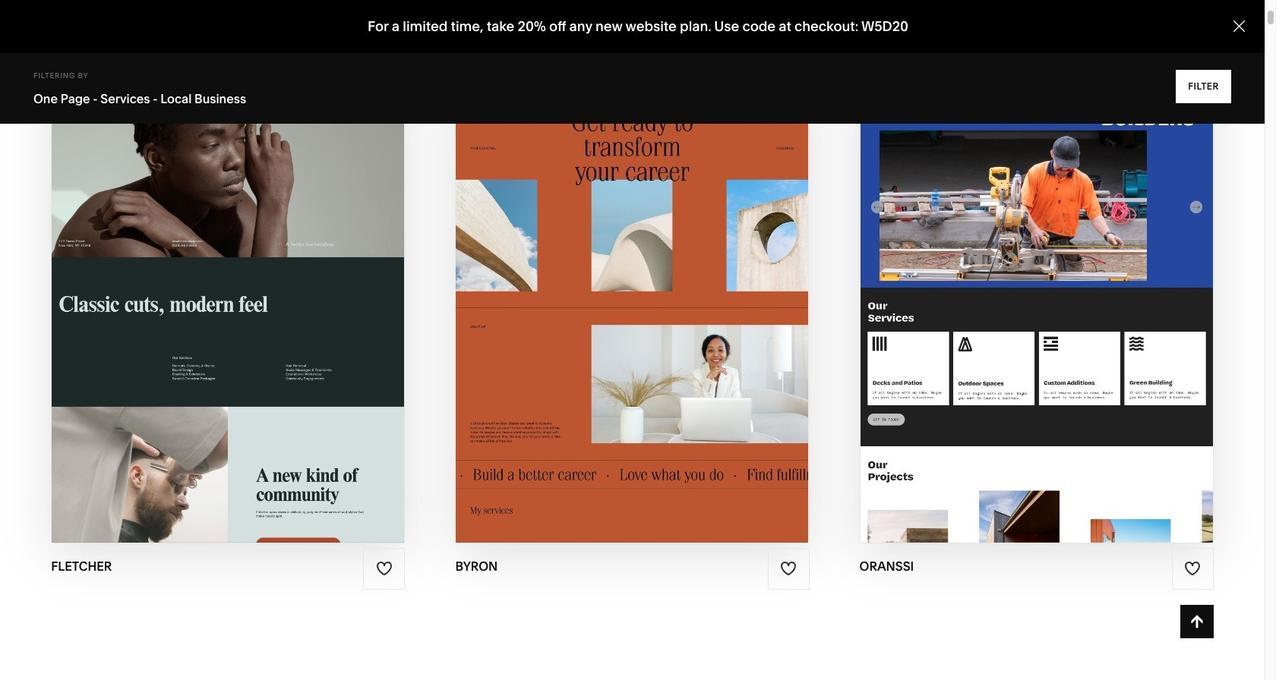 Task type: describe. For each thing, give the bounding box(es) containing it.
add fletcher to your favorites list image
[[376, 561, 393, 578]]

back to top image
[[1189, 614, 1206, 631]]

fletcher image
[[52, 73, 405, 543]]



Task type: locate. For each thing, give the bounding box(es) containing it.
byron image
[[456, 73, 809, 543]]

add byron to your favorites list image
[[780, 561, 797, 578]]

oranssi image
[[861, 73, 1213, 543]]



Task type: vqa. For each thing, say whether or not it's contained in the screenshot.
"BACK TO TOP" image
yes



